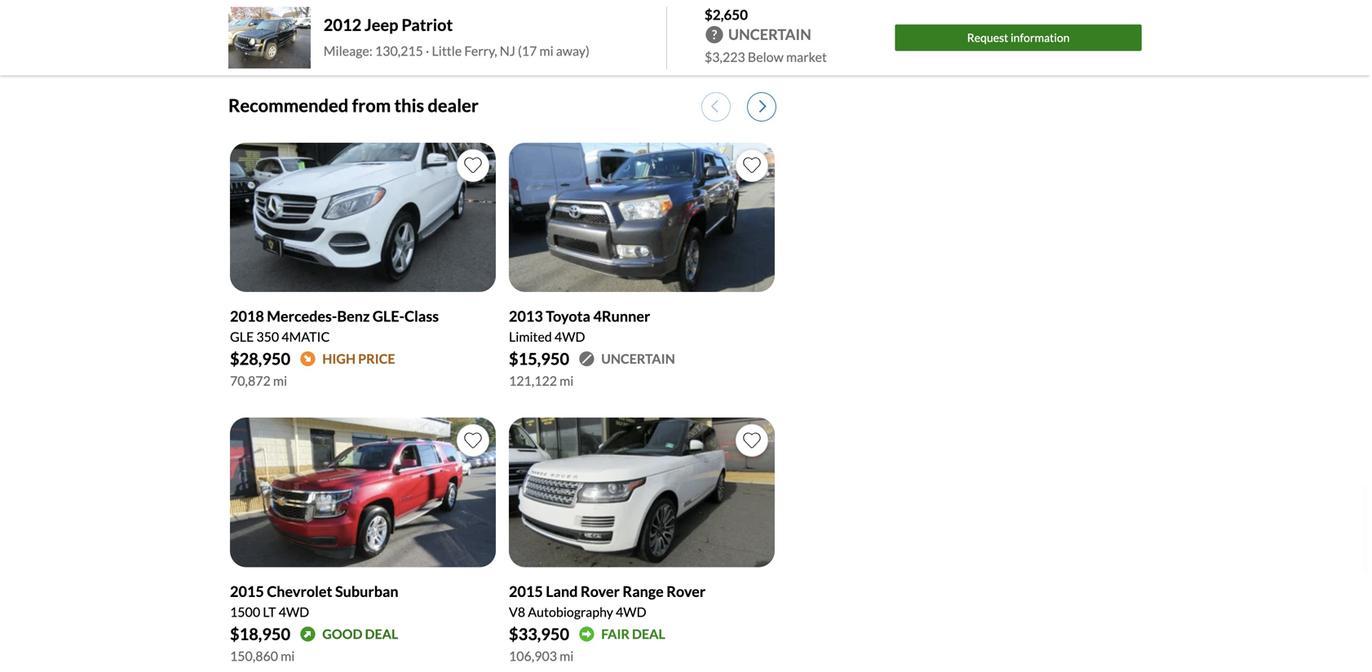 Task type: locate. For each thing, give the bounding box(es) containing it.
deal
[[365, 626, 398, 642], [632, 626, 666, 642]]

ferry,
[[465, 43, 497, 59]]

1 2015 from the left
[[230, 583, 264, 601]]

uncertain
[[729, 25, 812, 43]]

mi
[[540, 43, 554, 59], [273, 373, 287, 389], [560, 373, 574, 389], [281, 648, 295, 664], [560, 648, 574, 664]]

request information
[[968, 31, 1070, 45]]

to
[[491, 8, 500, 20]]

70,872 mi
[[230, 373, 287, 389]]

0 horizontal spatial rover
[[581, 583, 620, 601]]

request information button
[[896, 25, 1142, 51]]

autobiography
[[528, 604, 614, 620]]

good deal image
[[300, 627, 316, 642]]

2015
[[230, 583, 264, 601], [509, 583, 543, 601]]

information
[[1011, 31, 1070, 45]]

rover
[[581, 583, 620, 601], [667, 583, 706, 601]]

jeep
[[365, 15, 399, 35]]

good deal
[[323, 626, 398, 642]]

from
[[352, 94, 391, 116]]

$33,950
[[509, 625, 570, 644]]

106,903
[[509, 648, 557, 664]]

range
[[623, 583, 664, 601]]

1 horizontal spatial rover
[[667, 583, 706, 601]]

2012
[[324, 15, 362, 35]]

$3,223
[[705, 49, 746, 65]]

you
[[447, 8, 463, 20]]

market
[[787, 49, 827, 65]]

4wd
[[555, 329, 586, 345], [279, 604, 309, 620], [616, 604, 647, 620]]

4wd inside 2015 land rover range rover v8 autobiography 4wd
[[616, 604, 647, 620]]

2 horizontal spatial 4wd
[[616, 604, 647, 620]]

1 horizontal spatial 2015
[[509, 583, 543, 601]]

2015 up the v8
[[509, 583, 543, 601]]

uncertain
[[602, 351, 675, 367]]

deal for $18,950
[[365, 626, 398, 642]]

2015 land rover range rover image
[[509, 418, 775, 568]]

2018
[[230, 307, 264, 325]]

2013
[[509, 307, 543, 325]]

1 horizontal spatial deal
[[632, 626, 666, 642]]

0 horizontal spatial 4wd
[[279, 604, 309, 620]]

4wd inside 2013 toyota 4runner limited 4wd
[[555, 329, 586, 345]]

2013 toyota 4runner limited 4wd
[[509, 307, 651, 345]]

2015 inside 2015 land rover range rover v8 autobiography 4wd
[[509, 583, 543, 601]]

2 deal from the left
[[632, 626, 666, 642]]

mi right 150,860
[[281, 648, 295, 664]]

gle
[[230, 329, 254, 345]]

0 horizontal spatial deal
[[365, 626, 398, 642]]

high
[[323, 351, 356, 367]]

mi for $15,950
[[560, 373, 574, 389]]

$2,650
[[705, 6, 748, 23]]

4wd down chevrolet
[[279, 604, 309, 620]]

mi right 106,903 on the bottom
[[560, 648, 574, 664]]

below
[[748, 49, 784, 65]]

dealer
[[428, 94, 479, 116]]

2 2015 from the left
[[509, 583, 543, 601]]

2015 inside 2015 chevrolet suburban 1500 lt 4wd
[[230, 583, 264, 601]]

land
[[546, 583, 578, 601]]

price
[[358, 351, 395, 367]]

4wd up "fair deal"
[[616, 604, 647, 620]]

suburban
[[335, 583, 399, 601]]

1 deal from the left
[[365, 626, 398, 642]]

fair
[[602, 626, 630, 642]]

chevrolet
[[267, 583, 333, 601]]

mi for $18,950
[[281, 648, 295, 664]]

4matic
[[282, 329, 330, 345]]

patriot
[[402, 15, 453, 35]]

deal right 'good'
[[365, 626, 398, 642]]

high price
[[323, 351, 395, 367]]

0 horizontal spatial 2015
[[230, 583, 264, 601]]

deal for $33,950
[[632, 626, 666, 642]]

rover up the autobiography
[[581, 583, 620, 601]]

recommended from this dealer
[[228, 94, 479, 116]]

mi down the $28,950
[[273, 373, 287, 389]]

106,903 mi
[[509, 648, 574, 664]]

deal right the fair
[[632, 626, 666, 642]]

2013 toyota 4runner image
[[509, 143, 775, 292]]

4wd inside 2015 chevrolet suburban 1500 lt 4wd
[[279, 604, 309, 620]]

rover right range
[[667, 583, 706, 601]]

mi right 121,122 at the bottom left of the page
[[560, 373, 574, 389]]

$3,223 below market
[[705, 49, 827, 65]]

agree
[[465, 8, 489, 20]]

4wd down toyota
[[555, 329, 586, 345]]

4runner
[[594, 307, 651, 325]]

request
[[968, 31, 1009, 45]]

mileage:
[[324, 43, 373, 59]]

2015 up 1500
[[230, 583, 264, 601]]

mi right '(17'
[[540, 43, 554, 59]]

1 horizontal spatial 4wd
[[555, 329, 586, 345]]

uncertain image
[[579, 351, 595, 367]]

150,860 mi
[[230, 648, 295, 664]]

1500
[[230, 604, 260, 620]]



Task type: describe. For each thing, give the bounding box(es) containing it.
gle-
[[373, 307, 405, 325]]

clicking
[[363, 8, 396, 20]]

me,"
[[427, 8, 445, 20]]

2012 jeep patriot image
[[228, 7, 311, 69]]

mercedes-
[[267, 307, 337, 325]]

121,122 mi
[[509, 373, 574, 389]]

2015 for $33,950
[[509, 583, 543, 601]]

$15,950
[[509, 349, 570, 369]]

350
[[257, 329, 279, 345]]

nj
[[500, 43, 516, 59]]

·
[[426, 43, 430, 59]]

scroll left image
[[712, 99, 719, 114]]

2012 jeep patriot mileage: 130,215 · little ferry, nj (17 mi away)
[[324, 15, 590, 59]]

mi for $33,950
[[560, 648, 574, 664]]

121,122
[[509, 373, 557, 389]]

$28,950
[[230, 349, 291, 369]]

lt
[[263, 604, 276, 620]]

v8
[[509, 604, 526, 620]]

2018 mercedes-benz gle-class gle 350 4matic
[[230, 307, 439, 345]]

"email
[[398, 8, 425, 20]]

2015 chevrolet suburban image
[[230, 418, 496, 568]]

150,860
[[230, 648, 278, 664]]

(17
[[518, 43, 537, 59]]

2015 for $18,950
[[230, 583, 264, 601]]

fair deal image
[[579, 627, 595, 642]]

good
[[323, 626, 363, 642]]

recommended
[[228, 94, 349, 116]]

by
[[350, 8, 362, 20]]

2015 land rover range rover v8 autobiography 4wd
[[509, 583, 706, 620]]

mi for $28,950
[[273, 373, 287, 389]]

scroll right image
[[760, 99, 767, 114]]

benz
[[337, 307, 370, 325]]

2018 mercedes-benz gle-class image
[[230, 143, 496, 292]]

toyota
[[546, 307, 591, 325]]

$18,950
[[230, 625, 291, 644]]

2 rover from the left
[[667, 583, 706, 601]]

fair deal
[[602, 626, 666, 642]]

away)
[[556, 43, 590, 59]]

70,872
[[230, 373, 271, 389]]

mi inside 2012 jeep patriot mileage: 130,215 · little ferry, nj (17 mi away)
[[540, 43, 554, 59]]

limited
[[509, 329, 552, 345]]

2015 chevrolet suburban 1500 lt 4wd
[[230, 583, 399, 620]]

little
[[432, 43, 462, 59]]

by clicking "email me," you agree to our
[[350, 8, 518, 20]]

130,215
[[375, 43, 423, 59]]

high price image
[[300, 351, 316, 367]]

this
[[395, 94, 424, 116]]

1 rover from the left
[[581, 583, 620, 601]]

class
[[405, 307, 439, 325]]

our
[[502, 8, 517, 20]]



Task type: vqa. For each thing, say whether or not it's contained in the screenshot.
(303) 720-7952
no



